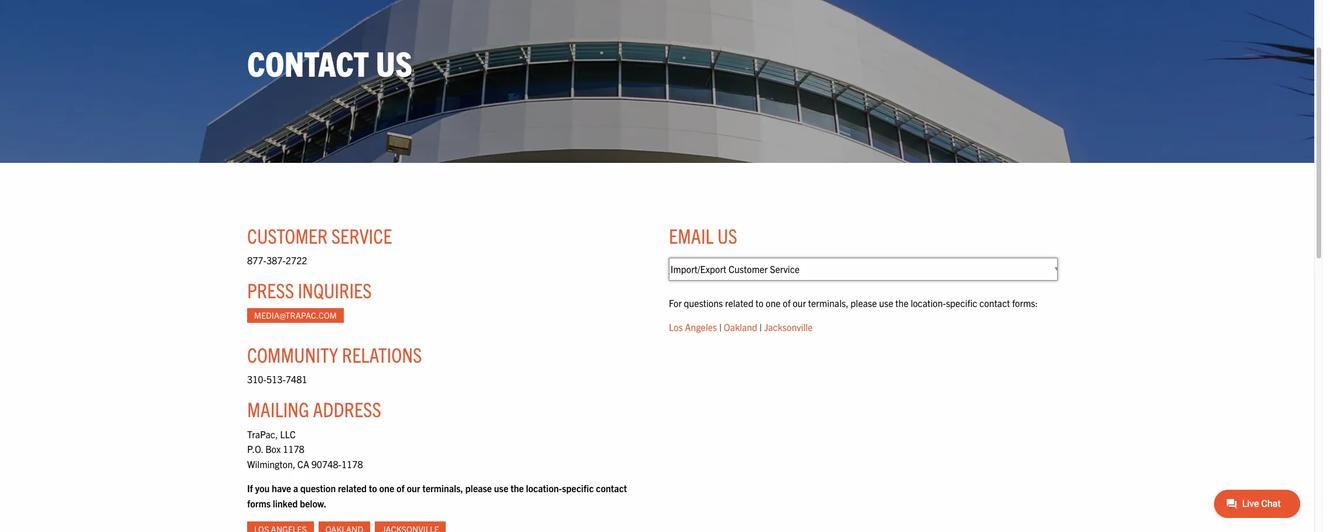 Task type: vqa. For each thing, say whether or not it's contained in the screenshot.
the left related
yes



Task type: locate. For each thing, give the bounding box(es) containing it.
0 horizontal spatial contact
[[596, 482, 627, 494]]

877-387-2722
[[247, 254, 307, 266]]

0 vertical spatial one
[[766, 297, 781, 309]]

terminals, inside if you have a question related to one of our terminals, please use the location-specific contact forms linked below.
[[423, 482, 463, 494]]

us
[[376, 41, 412, 84], [718, 222, 738, 248]]

one
[[766, 297, 781, 309], [379, 482, 394, 494]]

terminals,
[[808, 297, 849, 309], [423, 482, 463, 494]]

trapac,
[[247, 428, 278, 440]]

press inquiries
[[247, 277, 372, 303]]

mailing address
[[247, 396, 381, 421]]

0 horizontal spatial our
[[407, 482, 420, 494]]

los angeles | oakland | jacksonville
[[669, 321, 813, 333]]

to
[[756, 297, 764, 309], [369, 482, 377, 494]]

contact
[[247, 41, 369, 84]]

0 horizontal spatial the
[[511, 482, 524, 494]]

1178 down llc at the left bottom
[[283, 443, 305, 455]]

0 vertical spatial to
[[756, 297, 764, 309]]

related
[[725, 297, 754, 309], [338, 482, 367, 494]]

0 vertical spatial use
[[879, 297, 894, 309]]

a
[[293, 482, 298, 494]]

0 vertical spatial specific
[[946, 297, 978, 309]]

related up oakland "link"
[[725, 297, 754, 309]]

0 horizontal spatial related
[[338, 482, 367, 494]]

community relations
[[247, 341, 422, 367]]

387-
[[267, 254, 286, 266]]

customer
[[247, 222, 328, 248]]

questions
[[684, 297, 723, 309]]

0 vertical spatial us
[[376, 41, 412, 84]]

contact
[[980, 297, 1010, 309], [596, 482, 627, 494]]

1 horizontal spatial |
[[760, 321, 762, 333]]

1 vertical spatial the
[[511, 482, 524, 494]]

to inside if you have a question related to one of our terminals, please use the location-specific contact forms linked below.
[[369, 482, 377, 494]]

1 vertical spatial related
[[338, 482, 367, 494]]

0 horizontal spatial to
[[369, 482, 377, 494]]

0 vertical spatial contact
[[980, 297, 1010, 309]]

0 horizontal spatial |
[[719, 321, 722, 333]]

1178 right the ca
[[342, 458, 363, 470]]

specific
[[946, 297, 978, 309], [562, 482, 594, 494]]

513-
[[267, 373, 286, 385]]

email
[[669, 222, 714, 248]]

90748-
[[311, 458, 342, 470]]

1 vertical spatial specific
[[562, 482, 594, 494]]

the inside if you have a question related to one of our terminals, please use the location-specific contact forms linked below.
[[511, 482, 524, 494]]

1 horizontal spatial terminals,
[[808, 297, 849, 309]]

| right angeles
[[719, 321, 722, 333]]

related inside if you have a question related to one of our terminals, please use the location-specific contact forms linked below.
[[338, 482, 367, 494]]

0 horizontal spatial 1178
[[283, 443, 305, 455]]

0 vertical spatial related
[[725, 297, 754, 309]]

below.
[[300, 497, 327, 509]]

the
[[896, 297, 909, 309], [511, 482, 524, 494]]

| right oakland
[[760, 321, 762, 333]]

0 vertical spatial location-
[[911, 297, 946, 309]]

1 vertical spatial terminals,
[[423, 482, 463, 494]]

press
[[247, 277, 294, 303]]

angeles
[[685, 321, 717, 333]]

one inside if you have a question related to one of our terminals, please use the location-specific contact forms linked below.
[[379, 482, 394, 494]]

ca
[[298, 458, 309, 470]]

oakland link
[[724, 321, 758, 333]]

1 horizontal spatial specific
[[946, 297, 978, 309]]

llc
[[280, 428, 296, 440]]

0 vertical spatial of
[[783, 297, 791, 309]]

to up the los angeles | oakland | jacksonville
[[756, 297, 764, 309]]

1 horizontal spatial please
[[851, 297, 877, 309]]

0 horizontal spatial one
[[379, 482, 394, 494]]

1 vertical spatial our
[[407, 482, 420, 494]]

1178
[[283, 443, 305, 455], [342, 458, 363, 470]]

question
[[300, 482, 336, 494]]

please
[[851, 297, 877, 309], [466, 482, 492, 494]]

0 horizontal spatial location-
[[526, 482, 562, 494]]

1 | from the left
[[719, 321, 722, 333]]

0 horizontal spatial use
[[494, 482, 509, 494]]

address
[[313, 396, 381, 421]]

0 vertical spatial 1178
[[283, 443, 305, 455]]

1 vertical spatial location-
[[526, 482, 562, 494]]

community
[[247, 341, 338, 367]]

1 horizontal spatial the
[[896, 297, 909, 309]]

1 vertical spatial one
[[379, 482, 394, 494]]

310-
[[247, 373, 267, 385]]

our
[[793, 297, 806, 309], [407, 482, 420, 494]]

forms
[[247, 497, 271, 509]]

use
[[879, 297, 894, 309], [494, 482, 509, 494]]

have
[[272, 482, 291, 494]]

p.o.
[[247, 443, 263, 455]]

0 vertical spatial our
[[793, 297, 806, 309]]

of inside if you have a question related to one of our terminals, please use the location-specific contact forms linked below.
[[397, 482, 405, 494]]

1 horizontal spatial our
[[793, 297, 806, 309]]

1 vertical spatial 1178
[[342, 458, 363, 470]]

1 vertical spatial to
[[369, 482, 377, 494]]

1 vertical spatial us
[[718, 222, 738, 248]]

mailing
[[247, 396, 309, 421]]

1 vertical spatial please
[[466, 482, 492, 494]]

1 horizontal spatial 1178
[[342, 458, 363, 470]]

media@trapac.com
[[254, 310, 337, 320]]

0 horizontal spatial of
[[397, 482, 405, 494]]

|
[[719, 321, 722, 333], [760, 321, 762, 333]]

related right question
[[338, 482, 367, 494]]

0 horizontal spatial please
[[466, 482, 492, 494]]

our inside if you have a question related to one of our terminals, please use the location-specific contact forms linked below.
[[407, 482, 420, 494]]

contact inside if you have a question related to one of our terminals, please use the location-specific contact forms linked below.
[[596, 482, 627, 494]]

1 vertical spatial use
[[494, 482, 509, 494]]

jacksonville
[[764, 321, 813, 333]]

0 horizontal spatial specific
[[562, 482, 594, 494]]

los
[[669, 321, 683, 333]]

1 horizontal spatial us
[[718, 222, 738, 248]]

for questions related to one of our terminals, please use the location-specific contact forms:
[[669, 297, 1038, 309]]

1 horizontal spatial one
[[766, 297, 781, 309]]

1 vertical spatial contact
[[596, 482, 627, 494]]

0 horizontal spatial terminals,
[[423, 482, 463, 494]]

to right question
[[369, 482, 377, 494]]

1 horizontal spatial related
[[725, 297, 754, 309]]

los angeles link
[[669, 321, 717, 333]]

0 horizontal spatial us
[[376, 41, 412, 84]]

of
[[783, 297, 791, 309], [397, 482, 405, 494]]

0 vertical spatial the
[[896, 297, 909, 309]]

trapac, llc p.o. box 1178 wilmington, ca 90748-1178
[[247, 428, 363, 470]]

location-
[[911, 297, 946, 309], [526, 482, 562, 494]]

1 vertical spatial of
[[397, 482, 405, 494]]



Task type: describe. For each thing, give the bounding box(es) containing it.
1 horizontal spatial use
[[879, 297, 894, 309]]

linked
[[273, 497, 298, 509]]

310-513-7481
[[247, 373, 307, 385]]

0 vertical spatial please
[[851, 297, 877, 309]]

if
[[247, 482, 253, 494]]

2722
[[286, 254, 307, 266]]

media@trapac.com link
[[247, 308, 344, 323]]

oakland
[[724, 321, 758, 333]]

please inside if you have a question related to one of our terminals, please use the location-specific contact forms linked below.
[[466, 482, 492, 494]]

jacksonville link
[[764, 321, 813, 333]]

us for email us
[[718, 222, 738, 248]]

877-
[[247, 254, 267, 266]]

location- inside if you have a question related to one of our terminals, please use the location-specific contact forms linked below.
[[526, 482, 562, 494]]

use inside if you have a question related to one of our terminals, please use the location-specific contact forms linked below.
[[494, 482, 509, 494]]

specific inside if you have a question related to one of our terminals, please use the location-specific contact forms linked below.
[[562, 482, 594, 494]]

1 horizontal spatial contact
[[980, 297, 1010, 309]]

2 | from the left
[[760, 321, 762, 333]]

inquiries
[[298, 277, 372, 303]]

1 horizontal spatial of
[[783, 297, 791, 309]]

wilmington,
[[247, 458, 295, 470]]

relations
[[342, 341, 422, 367]]

box
[[265, 443, 281, 455]]

for
[[669, 297, 682, 309]]

if you have a question related to one of our terminals, please use the location-specific contact forms linked below.
[[247, 482, 627, 509]]

customer service
[[247, 222, 392, 248]]

contact us
[[247, 41, 412, 84]]

7481
[[286, 373, 307, 385]]

forms:
[[1013, 297, 1038, 309]]

us for contact us
[[376, 41, 412, 84]]

service
[[331, 222, 392, 248]]

email us
[[669, 222, 738, 248]]

1 horizontal spatial location-
[[911, 297, 946, 309]]

1 horizontal spatial to
[[756, 297, 764, 309]]

you
[[255, 482, 270, 494]]

0 vertical spatial terminals,
[[808, 297, 849, 309]]



